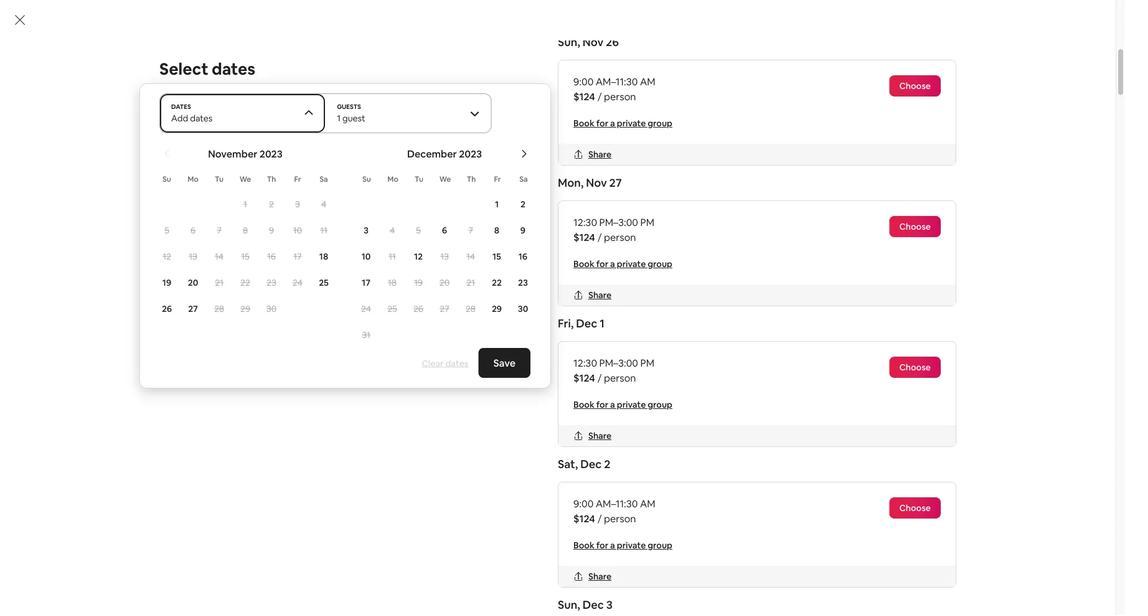 Task type: vqa. For each thing, say whether or not it's contained in the screenshot.
the 'Dec'
yes



Task type: locate. For each thing, give the bounding box(es) containing it.
5 button
[[154, 218, 180, 243], [405, 218, 431, 243]]

pm–3:00
[[599, 216, 638, 229], [599, 357, 638, 370]]

3 $124 from the top
[[573, 372, 595, 384]]

19
[[162, 277, 171, 288], [414, 277, 423, 288]]

guests
[[337, 102, 361, 111]]

outside
[[571, 335, 596, 345]]

share for third the share button from the bottom of the page
[[588, 290, 612, 301]]

1 horizontal spatial 30 button
[[510, 296, 536, 321]]

learn more about the host, cliff. image
[[209, 117, 244, 152], [209, 117, 244, 152]]

0 vertical spatial airbnb
[[287, 139, 314, 151]]

18 down varies
[[388, 277, 397, 288]]

2 book for a private group link from the top
[[573, 259, 672, 270]]

15
[[241, 251, 250, 262], [493, 251, 501, 262]]

24 button
[[285, 270, 311, 295], [353, 296, 379, 321]]

14
[[215, 251, 224, 262], [466, 251, 475, 262]]

29 for second '29' button
[[492, 303, 502, 314]]

2 22 button from the left
[[484, 270, 510, 295]]

and right pros at the bottom
[[569, 552, 586, 565]]

1 12:30 from the top
[[573, 216, 597, 229]]

0 vertical spatial 24 button
[[285, 270, 311, 295]]

13 left have
[[440, 251, 449, 262]]

2 30 from the left
[[518, 303, 528, 314]]

1 share button from the top
[[568, 144, 617, 165]]

will inside as the governing body for the sport of professional surfing, the world surf league (wsl) oversees a global tour of men's and women's shortboard, longboard, big wave, and development tier competitions, and has crowned annual world champions since 1976. its members include more than 2,500 of the world's best surfers, and millions of fans around the world. supporting pros and beginners alike, the wsl believes that the more time we spend in the water, the better the world will be.
[[334, 564, 349, 577]]

0 horizontal spatial 5
[[164, 225, 169, 236]]

9:00 am–11:30 am $124 / person down sun, nov 26 on the top of page
[[573, 75, 655, 103]]

1 1 button from the left
[[232, 192, 258, 217]]

only up can
[[184, 110, 202, 121]]

11 right &
[[320, 225, 327, 236]]

137
[[227, 167, 242, 179]]

13 button
[[180, 244, 206, 269], [431, 244, 458, 269]]

0 vertical spatial we
[[436, 240, 449, 253]]

mo right want
[[387, 174, 398, 184]]

0 horizontal spatial 25 button
[[311, 270, 337, 295]]

private for third the share button from the bottom of the page's book for a private group link
[[617, 259, 646, 270]]

1 9 from the left
[[269, 225, 274, 236]]

21 button
[[206, 270, 232, 295], [458, 270, 484, 295]]

27 up 'never'
[[440, 303, 449, 314]]

0 horizontal spatial world
[[306, 564, 332, 577]]

1 2023 from the left
[[260, 147, 283, 160]]

13 button down request
[[180, 244, 206, 269]]

for inside hi i'm cliff, the creator of adventure out!  adventure out has been the city-licensed surf school in pacifica (sf's only beginner surf spot) for over 20 years and is the only nssia (national surf school & instructor association) accredited surf school in the bay area!  you will be in great hands with our team! (please note: we have a team of licensed and certified instructors - exact instructor varies day by day)
[[422, 210, 436, 223]]

pm–3:00 for 2nd the share button from the bottom book for a private group link
[[599, 357, 638, 370]]

has
[[467, 195, 483, 208], [492, 539, 508, 552]]

12:30
[[573, 216, 597, 229], [573, 357, 597, 370]]

your inside the meet your host, cliff host on airbnb since 2018
[[290, 117, 319, 135]]

share up the mon, nov 27
[[588, 149, 612, 160]]

hands
[[277, 240, 305, 253]]

book for a private group link for first the share button from the bottom of the page
[[573, 540, 672, 551]]

2 for december 2023
[[521, 199, 525, 210]]

27 right mon,
[[609, 176, 622, 191]]

meet your host, cliff host on airbnb since 2018
[[254, 117, 386, 151]]

share button up sat, dec 2
[[568, 426, 617, 447]]

school down i'm
[[209, 210, 239, 223]]

0 horizontal spatial 18
[[319, 251, 328, 262]]

2 12:30 pm–3:00 pm $124 / person from the top
[[573, 357, 654, 384]]

2023 for december 2023
[[459, 147, 482, 160]]

2 7 button from the left
[[458, 218, 484, 243]]

to inside show only private group availability cliff can host private groups of any size, up to 8 guests. private group rates start at $496.
[[331, 122, 340, 133]]

we up out
[[439, 174, 451, 184]]

0 horizontal spatial only
[[184, 110, 202, 121]]

1 sun, from the top
[[558, 35, 580, 50]]

private for book for a private group link for first the share button from the bottom of the page
[[617, 540, 646, 551]]

person
[[862, 82, 890, 94], [604, 90, 636, 103], [862, 218, 890, 229], [604, 231, 636, 244], [604, 372, 636, 384], [604, 512, 636, 525]]

30 button up the communicate
[[510, 296, 536, 321]]

pm for 2nd the share button from the bottom book for a private group link
[[640, 357, 654, 370]]

18 button down varies
[[379, 270, 405, 295]]

out
[[447, 195, 465, 208]]

of inside show only private group availability cliff can host private groups of any size, up to 8 guests. private group rates start at $496.
[[274, 122, 282, 133]]

world
[[585, 539, 611, 552], [306, 564, 332, 577]]

14 button
[[206, 244, 232, 269], [458, 244, 484, 269]]

select dates
[[159, 59, 255, 79]]

1 pm–3:00 from the top
[[599, 216, 638, 229]]

book for third the share button from the bottom of the page
[[573, 259, 594, 270]]

0 horizontal spatial 30
[[266, 303, 277, 314]]

21 for 1st 21 button
[[215, 277, 223, 288]]

0 horizontal spatial 5 button
[[154, 218, 180, 243]]

is
[[520, 210, 527, 223], [283, 490, 290, 502]]

28 button up transfer
[[458, 296, 484, 321]]

tu
[[215, 174, 223, 184], [415, 174, 423, 184]]

book for a private group link for first the share button from the top
[[573, 118, 672, 129]]

since down up
[[316, 139, 337, 151]]

9 down pacifica
[[269, 225, 274, 236]]

1 share from the top
[[588, 149, 612, 160]]

2 button for november 2023
[[258, 192, 285, 217]]

1 horizontal spatial 26
[[413, 303, 423, 314]]

millions
[[340, 552, 374, 565]]

9:00
[[573, 75, 594, 88], [690, 164, 705, 174], [573, 497, 594, 510]]

host
[[254, 139, 273, 151]]

25 up website
[[387, 303, 397, 314]]

has inside as the governing body for the sport of professional surfing, the world surf league (wsl) oversees a global tour of men's and women's shortboard, longboard, big wave, and development tier competitions, and has crowned annual world champions since 1976. its members include more than 2,500 of the world's best surfers, and millions of fans around the world. supporting pros and beginners alike, the wsl believes that the more time we spend in the water, the better the world will be.
[[492, 539, 508, 552]]

1 12 from the left
[[163, 251, 171, 262]]

0 horizontal spatial 16 button
[[258, 244, 285, 269]]

1 horizontal spatial cliff
[[194, 182, 210, 193]]

2 vertical spatial 3
[[606, 598, 613, 613]]

world.
[[462, 552, 490, 565]]

0 horizontal spatial 17
[[293, 251, 302, 262]]

book down area!
[[573, 259, 594, 270]]

1 19 button from the left
[[154, 270, 180, 295]]

the left wsl,
[[366, 490, 381, 502]]

2 7 from the left
[[468, 225, 473, 236]]

person for third the share button from the bottom of the page's book for a private group link
[[604, 231, 636, 244]]

0 vertical spatial to
[[331, 122, 340, 133]]

1 12:30 pm–3:00 pm $124 / person from the top
[[573, 216, 654, 244]]

day)
[[444, 255, 464, 268]]

share up sat, dec 2
[[588, 431, 612, 442]]

2 28 from the left
[[466, 303, 476, 314]]

0 vertical spatial 10
[[293, 225, 302, 236]]

/ for book for a private group link related to first the share button from the top
[[598, 90, 602, 103]]

0 horizontal spatial is
[[283, 490, 290, 502]]

1 vertical spatial am
[[740, 164, 751, 174]]

book for a private group
[[573, 118, 672, 129], [573, 259, 672, 270], [573, 399, 672, 411], [573, 540, 672, 551]]

/ for book for a private group link for first the share button from the bottom of the page
[[598, 512, 602, 525]]

12:30 pm–3:00 pm $124 / person for 2nd the share button from the bottom
[[573, 357, 654, 384]]

16 button
[[258, 244, 285, 269], [510, 244, 536, 269]]

show more dates link
[[690, 286, 890, 316]]

18 left our
[[319, 251, 328, 262]]

0 horizontal spatial 9
[[269, 225, 274, 236]]

surf inside as the governing body for the sport of professional surfing, the world surf league (wsl) oversees a global tour of men's and women's shortboard, longboard, big wave, and development tier competitions, and has crowned annual world champions since 1976. its members include more than 2,500 of the world's best surfers, and millions of fans around the world. supporting pros and beginners alike, the wsl believes that the more time we spend in the water, the better the world will be.
[[529, 527, 547, 540]]

0 horizontal spatial 2023
[[260, 147, 283, 160]]

payment,
[[403, 335, 436, 345]]

2 vertical spatial am–11:30
[[596, 497, 638, 510]]

listed,
[[307, 182, 331, 193]]

$124 for first the share button from the top
[[573, 90, 595, 103]]

am for first the share button from the bottom of the page
[[640, 497, 655, 510]]

1 book for a private group from the top
[[573, 118, 672, 129]]

1 29 from the left
[[240, 303, 250, 314]]

we down accredited
[[436, 240, 449, 253]]

share for first the share button from the top
[[588, 149, 612, 160]]

7 up have
[[468, 225, 473, 236]]

29 for second '29' button from the right
[[240, 303, 250, 314]]

2 28 button from the left
[[458, 296, 484, 321]]

0 horizontal spatial fr
[[294, 174, 301, 184]]

1 30 from the left
[[266, 303, 277, 314]]

nov for mon,
[[586, 176, 607, 191]]

surf down years
[[473, 225, 491, 238]]

licensed down mon,
[[549, 195, 586, 208]]

0 horizontal spatial 15 button
[[232, 244, 258, 269]]

$124 down outside
[[573, 372, 595, 384]]

1 horizontal spatial 30
[[518, 303, 528, 314]]

2 pm from the top
[[640, 357, 654, 370]]

accredited
[[421, 225, 471, 238]]

14 button down (national
[[206, 244, 232, 269]]

2 $124 from the top
[[573, 231, 595, 244]]

2 button right 'been'
[[510, 192, 536, 217]]

dates
[[171, 102, 191, 111]]

2 up pacifica
[[269, 199, 274, 210]]

6 down over at the top left of page
[[442, 225, 447, 236]]

to right up
[[331, 122, 340, 133]]

share for first the share button from the bottom of the page
[[588, 571, 612, 582]]

21 button down certified
[[206, 270, 232, 295]]

11 button
[[311, 218, 337, 243], [379, 244, 405, 269]]

2 share button from the top
[[568, 285, 617, 306]]

1 21 button from the left
[[206, 270, 232, 295]]

7 right request
[[217, 225, 222, 236]]

1 horizontal spatial only
[[311, 210, 331, 223]]

1 14 from the left
[[215, 251, 224, 262]]

0 horizontal spatial 23 button
[[258, 270, 285, 295]]

cliff up the start
[[159, 122, 176, 133]]

18 button right -
[[311, 244, 337, 269]]

3 book for a private group link from the top
[[573, 399, 672, 411]]

$124 down 'nssia'
[[573, 231, 595, 244]]

3 book from the top
[[573, 399, 594, 411]]

2 14 from the left
[[466, 251, 475, 262]]

1 vertical spatial we
[[829, 552, 843, 565]]

4 up (please
[[390, 225, 395, 236]]

4 share button from the top
[[568, 566, 617, 587]]

30 up the communicate
[[518, 303, 528, 314]]

2 12 button from the left
[[405, 244, 431, 269]]

29 right co-
[[240, 303, 250, 314]]

0 horizontal spatial mo
[[188, 174, 198, 184]]

0 horizontal spatial 26
[[162, 303, 172, 314]]

is right years
[[520, 210, 527, 223]]

4 book for a private group link from the top
[[573, 540, 672, 551]]

/
[[857, 82, 860, 94], [598, 90, 602, 103], [857, 218, 860, 229], [598, 231, 602, 244], [598, 372, 602, 384], [598, 512, 602, 525]]

0 horizontal spatial surf
[[376, 210, 394, 223]]

12:30 pm–3:00 pm $124 / person right bay
[[573, 216, 654, 244]]

tu down december
[[415, 174, 423, 184]]

1 13 from the left
[[189, 251, 197, 262]]

availability up be
[[215, 223, 265, 235]]

30 for 2nd the 30 "button" from the left
[[518, 303, 528, 314]]

creator
[[276, 195, 310, 208]]

private
[[380, 122, 407, 133]]

person for 2nd the share button from the bottom book for a private group link
[[604, 372, 636, 384]]

be
[[226, 240, 238, 253]]

1 horizontal spatial 21 button
[[458, 270, 484, 295]]

12:30 pm–3:00 pm $124 / person down outside
[[573, 357, 654, 384]]

and down the 137 reviews
[[250, 182, 265, 193]]

30 button right hosts:
[[258, 296, 285, 321]]

of left any
[[274, 122, 282, 133]]

1 vertical spatial 11
[[389, 251, 396, 262]]

0 vertical spatial by
[[431, 255, 442, 268]]

$124 for 2nd the share button from the bottom
[[573, 372, 595, 384]]

24
[[293, 277, 303, 288], [361, 303, 371, 314]]

1 horizontal spatial 8 button
[[484, 218, 510, 243]]

book for a private group link for 2nd the share button from the bottom
[[573, 399, 672, 411]]

1 horizontal spatial 5
[[416, 225, 421, 236]]

2 1 button from the left
[[484, 192, 510, 217]]

11 button down association)
[[379, 244, 405, 269]]

surfers,
[[284, 552, 319, 565]]

2 sun, from the top
[[558, 598, 580, 613]]

by inside hi i'm cliff, the creator of adventure out!  adventure out has been the city-licensed surf school in pacifica (sf's only beginner surf spot) for over 20 years and is the only nssia (national surf school & instructor association) accredited surf school in the bay area!  you will be in great hands with our team! (please note: we have a team of licensed and certified instructors - exact instructor varies day by day)
[[431, 255, 442, 268]]

0 vertical spatial 17 button
[[285, 244, 311, 269]]

1 inside the guests 1 guest
[[337, 113, 341, 124]]

mon,
[[558, 176, 584, 191]]

14 for 2nd 14 button from right
[[215, 251, 224, 262]]

0 horizontal spatial 3 button
[[285, 192, 311, 217]]

1 horizontal spatial 4
[[390, 225, 395, 236]]

1 horizontal spatial 25 button
[[379, 296, 405, 321]]

dec for 1
[[576, 317, 597, 331]]

november 2023
[[208, 147, 283, 160]]

2 23 from the left
[[518, 277, 528, 288]]

1 horizontal spatial 15
[[493, 251, 501, 262]]

1 horizontal spatial 16
[[519, 251, 527, 262]]

dates inside 'contact cliff for dates and times not listed, or if you want to book for a larger group.'
[[226, 182, 248, 193]]

20 button down day)
[[431, 270, 458, 295]]

sun, dec 3
[[558, 598, 613, 613]]

18
[[319, 251, 328, 262], [388, 277, 397, 288]]

1 vertical spatial airbnb
[[362, 345, 385, 355]]

0 vertical spatial world's
[[466, 490, 499, 502]]

book for first the share button from the top
[[573, 118, 594, 129]]

1 horizontal spatial surf
[[529, 527, 547, 540]]

1 vertical spatial 24 button
[[353, 296, 379, 321]]

0 vertical spatial 4 button
[[311, 192, 337, 217]]

1 horizontal spatial 24
[[361, 303, 371, 314]]

1 horizontal spatial 18
[[388, 277, 397, 288]]

2 12:30 from the top
[[573, 357, 597, 370]]

0 horizontal spatial 2 button
[[258, 192, 285, 217]]

and right "men's"
[[758, 527, 775, 540]]

22 down "team"
[[492, 277, 502, 288]]

3 share from the top
[[588, 431, 612, 442]]

14 right day)
[[466, 251, 475, 262]]

0 horizontal spatial 27 button
[[180, 296, 206, 321]]

10 left (please
[[362, 251, 371, 262]]

tu left 137 at the left top of page
[[215, 174, 223, 184]]

1 9 button from the left
[[258, 218, 285, 243]]

2 tu from the left
[[415, 174, 423, 184]]

23 button down instructors
[[258, 270, 285, 295]]

i'm
[[221, 195, 234, 208]]

9:00 am–11:30 am $124 / person for first the share button from the bottom of the page
[[573, 497, 655, 525]]

1 30 button from the left
[[258, 296, 285, 321]]

pros
[[546, 552, 566, 565]]

licensed
[[549, 195, 586, 208], [521, 240, 559, 253]]

2 20 button from the left
[[431, 270, 458, 295]]

at
[[180, 135, 189, 146]]

am for first the share button from the top
[[640, 75, 655, 88]]

12:30 for third the share button from the bottom of the page
[[573, 216, 597, 229]]

learn more link
[[441, 345, 481, 355]]

15 right be
[[241, 251, 250, 262]]

of inside to protect your payment, never transfer money or communicate outside of the airbnb website or app.
[[598, 335, 605, 345]]

2 6 from the left
[[442, 225, 447, 236]]

6 for 1st 6 button from right
[[442, 225, 447, 236]]

verified
[[351, 167, 385, 179]]

1 button for december 2023
[[484, 192, 510, 217]]

&
[[307, 225, 313, 238]]

2 2 button from the left
[[510, 192, 536, 217]]

world right annual
[[585, 539, 611, 552]]

book for first the share button from the bottom of the page
[[573, 540, 594, 551]]

0 horizontal spatial 10
[[293, 225, 302, 236]]

1 horizontal spatial 14 button
[[458, 244, 484, 269]]

of right tour
[[717, 527, 727, 540]]

has inside hi i'm cliff, the creator of adventure out!  adventure out has been the city-licensed surf school in pacifica (sf's only beginner surf spot) for over 20 years and is the only nssia (national surf school & instructor association) accredited surf school in the bay area!  you will be in great hands with our team! (please note: we have a team of licensed and certified instructors - exact instructor varies day by day)
[[467, 195, 483, 208]]

1 pm from the top
[[640, 216, 654, 229]]

5 left request
[[164, 225, 169, 236]]

2 21 from the left
[[466, 277, 475, 288]]

its
[[716, 539, 727, 552]]

30
[[266, 303, 277, 314], [518, 303, 528, 314]]

0 horizontal spatial 4
[[321, 199, 326, 210]]

0 horizontal spatial tu
[[215, 174, 223, 184]]

league
[[550, 527, 583, 540]]

12:30 pm–3:00 pm $124 / person
[[573, 216, 654, 244], [573, 357, 654, 384]]

pm
[[640, 216, 654, 229], [640, 357, 654, 370]]

27 button left co-
[[180, 296, 206, 321]]

11 down association)
[[389, 251, 396, 262]]

1 horizontal spatial 23 button
[[510, 270, 536, 295]]

surfers.
[[524, 490, 558, 502]]

1 28 button from the left
[[206, 296, 232, 321]]

show inside show only private group availability cliff can host private groups of any size, up to 8 guests. private group rates start at $496.
[[159, 110, 182, 121]]

best left surfers. in the bottom left of the page
[[501, 490, 522, 502]]

2 horizontal spatial 2
[[604, 457, 610, 472]]

25 button
[[311, 270, 337, 295], [379, 296, 405, 321]]

1 14 button from the left
[[206, 244, 232, 269]]

0 vertical spatial 12:30 pm–3:00 pm $124 / person
[[573, 216, 654, 244]]

book for a private group link for third the share button from the bottom of the page
[[573, 259, 672, 270]]

0 horizontal spatial by
[[352, 490, 363, 502]]

has right world.
[[492, 539, 508, 552]]

9 button left (sf's
[[258, 218, 285, 243]]

2 9 from the left
[[520, 225, 526, 236]]

1 horizontal spatial will
[[334, 564, 349, 577]]

1 horizontal spatial tu
[[415, 174, 423, 184]]

2 button right the cliff,
[[258, 192, 285, 217]]

25
[[319, 277, 329, 288], [387, 303, 397, 314]]

learn more about the host, alan. image
[[259, 290, 279, 309], [259, 290, 279, 309]]

book up the mon, nov 27
[[573, 118, 594, 129]]

1 horizontal spatial 26 button
[[405, 296, 431, 321]]

world's up surfing,
[[466, 490, 499, 502]]

1 horizontal spatial 22 button
[[484, 270, 510, 295]]

1 horizontal spatial su
[[362, 174, 371, 184]]

22 up hosts:
[[240, 277, 250, 288]]

0 horizontal spatial 6
[[190, 225, 196, 236]]

13 button right day
[[431, 244, 458, 269]]

1 16 from the left
[[267, 251, 276, 262]]

picked
[[319, 490, 350, 502]]

9:00 am–11:30 am $124 / person up (wsl)
[[573, 497, 655, 525]]

$124 down sun, nov 26 on the top of page
[[573, 90, 595, 103]]

17 for the leftmost 17 button
[[293, 251, 302, 262]]

sat, dec 2
[[558, 457, 610, 472]]

14 button down accredited
[[458, 244, 484, 269]]

3 up team!
[[364, 225, 369, 236]]

26 button left co-
[[154, 296, 180, 321]]

28
[[214, 303, 224, 314], [466, 303, 476, 314]]

surfing,
[[445, 527, 479, 540]]

1 6 from the left
[[190, 225, 196, 236]]

6 left (national
[[190, 225, 196, 236]]

20 inside hi i'm cliff, the creator of adventure out!  adventure out has been the city-licensed surf school in pacifica (sf's only beginner surf spot) for over 20 years and is the only nssia (national surf school & instructor association) accredited surf school in the bay area!  you will be in great hands with our team! (please note: we have a team of licensed and certified instructors - exact instructor varies day by day)
[[460, 210, 472, 223]]

1 22 from the left
[[240, 277, 250, 288]]

1 horizontal spatial best
[[501, 490, 522, 502]]

1 21 from the left
[[215, 277, 223, 288]]

2 book from the top
[[573, 259, 594, 270]]

over
[[438, 210, 458, 223]]

in right be
[[240, 240, 248, 253]]

0 horizontal spatial 27
[[188, 303, 198, 314]]

has right out
[[467, 195, 483, 208]]

2 right the sat, at the bottom
[[604, 457, 610, 472]]

11 for bottommost 11 button
[[389, 251, 396, 262]]

0 vertical spatial 18 button
[[311, 244, 337, 269]]

sa left mon,
[[519, 174, 528, 184]]

1 vertical spatial dec
[[580, 457, 602, 472]]

0 horizontal spatial 22
[[240, 277, 250, 288]]

2 horizontal spatial cliff
[[359, 117, 386, 135]]

1 vertical spatial 12:30 pm–3:00 pm $124 / person
[[573, 357, 654, 384]]

1 8 button from the left
[[232, 218, 258, 243]]

/ for third the share button from the bottom of the page's book for a private group link
[[598, 231, 602, 244]]

2 30 button from the left
[[510, 296, 536, 321]]

in down the cliff,
[[241, 210, 249, 223]]

guests.
[[349, 122, 378, 133]]

28 for 2nd the 28 button from the right
[[214, 303, 224, 314]]

1 vertical spatial 4
[[390, 225, 395, 236]]

4 book from the top
[[573, 540, 594, 551]]

communicate
[[522, 335, 569, 345]]

16 left the hands
[[267, 251, 276, 262]]

(wsl)
[[585, 527, 612, 540]]

/ person
[[857, 82, 890, 94], [857, 218, 890, 229]]

big
[[261, 539, 276, 552]]

16 button down school
[[258, 244, 285, 269]]

0 vertical spatial surf
[[252, 225, 271, 238]]

a
[[610, 118, 615, 129], [436, 182, 440, 193], [475, 240, 481, 253], [610, 259, 615, 270], [610, 399, 615, 411], [658, 527, 663, 540], [610, 540, 615, 551]]

15 button
[[232, 244, 258, 269], [484, 244, 510, 269]]

since inside as the governing body for the sport of professional surfing, the world surf league (wsl) oversees a global tour of men's and women's shortboard, longboard, big wave, and development tier competitions, and has crowned annual world champions since 1976. its members include more than 2,500 of the world's best surfers, and millions of fans around the world. supporting pros and beginners alike, the wsl believes that the more time we spend in the water, the better the world will be.
[[665, 539, 689, 552]]

1 13 button from the left
[[180, 244, 206, 269]]

dec for 2
[[580, 457, 602, 472]]

1 6 button from the left
[[180, 218, 206, 243]]

0 vertical spatial 11
[[320, 225, 327, 236]]

0 horizontal spatial 14 button
[[206, 244, 232, 269]]

$496.
[[191, 135, 213, 146]]

2 su from the left
[[362, 174, 371, 184]]

su right if
[[362, 174, 371, 184]]

can
[[178, 122, 192, 133]]

2 horizontal spatial 20
[[460, 210, 472, 223]]

1 9:00 am–11:30 am $124 / person from the top
[[573, 75, 655, 103]]

add
[[171, 113, 188, 124]]

share button up fri, dec 1
[[568, 285, 617, 306]]

1 vertical spatial since
[[665, 539, 689, 552]]

28 button down certified
[[206, 296, 232, 321]]

nov
[[583, 35, 603, 50], [586, 176, 607, 191]]

2 share from the top
[[588, 290, 612, 301]]

group for 2nd the share button from the bottom
[[648, 399, 672, 411]]

6 for second 6 button from right
[[190, 225, 196, 236]]

0 vertical spatial 12:30
[[573, 216, 597, 229]]

for inside as the governing body for the sport of professional surfing, the world surf league (wsl) oversees a global tour of men's and women's shortboard, longboard, big wave, and development tier competitions, and has crowned annual world champions since 1976. its members include more than 2,500 of the world's best surfers, and millions of fans around the world. supporting pros and beginners alike, the wsl believes that the more time we spend in the water, the better the world will be.
[[315, 527, 328, 540]]

24 up the 31 "button"
[[361, 303, 371, 314]]

dates inside clear dates button
[[445, 358, 469, 369]]

1 horizontal spatial your
[[386, 335, 402, 345]]

sun, for sun, nov 26
[[558, 35, 580, 50]]

world left be.
[[306, 564, 332, 577]]

0 horizontal spatial surf
[[252, 225, 271, 238]]

1 29 button from the left
[[232, 296, 258, 321]]

1 vertical spatial availability
[[215, 223, 265, 235]]

0 horizontal spatial 20 button
[[180, 270, 206, 295]]

137 reviews
[[227, 167, 281, 179]]

0 vertical spatial dec
[[576, 317, 597, 331]]

to
[[331, 122, 340, 133], [389, 182, 398, 193]]

1 28 from the left
[[214, 303, 224, 314]]

25 button up the 31 "button"
[[379, 296, 405, 321]]

0 horizontal spatial 1 button
[[232, 192, 258, 217]]

2 9:00 am–11:30 am $124 / person from the top
[[573, 497, 655, 525]]

$124 for first the share button from the bottom of the page
[[573, 512, 595, 525]]

1 horizontal spatial 9 button
[[510, 218, 536, 243]]

1 left "guest"
[[337, 113, 341, 124]]

0 horizontal spatial 20
[[188, 277, 198, 288]]

cliff inside the meet your host, cliff host on airbnb since 2018
[[359, 117, 386, 135]]

1 7 button from the left
[[206, 218, 232, 243]]

2 pm–3:00 from the top
[[599, 357, 638, 370]]

dates
[[212, 59, 255, 79], [190, 113, 213, 124], [226, 182, 248, 193], [804, 294, 831, 307], [445, 358, 469, 369]]

a inside 'contact cliff for dates and times not listed, or if you want to book for a larger group.'
[[436, 182, 440, 193]]

book
[[399, 182, 420, 193]]

21
[[215, 277, 223, 288], [466, 277, 475, 288]]

1 vertical spatial 4 button
[[379, 218, 405, 243]]



Task type: describe. For each thing, give the bounding box(es) containing it.
a inside as the governing body for the sport of professional surfing, the world surf league (wsl) oversees a global tour of men's and women's shortboard, longboard, big wave, and development tier competitions, and has crowned annual world champions since 1976. its members include more than 2,500 of the world's best surfers, and millions of fans around the world. supporting pros and beginners alike, the wsl believes that the more time we spend in the water, the better the world will be.
[[658, 527, 663, 540]]

2 mo from the left
[[387, 174, 398, 184]]

the right home
[[449, 490, 464, 502]]

mon, nov 27
[[558, 176, 622, 191]]

save button
[[479, 348, 530, 378]]

supporting
[[492, 552, 544, 565]]

of right home
[[437, 490, 447, 502]]

varies
[[383, 255, 410, 268]]

and left the world
[[472, 539, 490, 552]]

2 horizontal spatial 26
[[606, 35, 619, 50]]

(please
[[375, 240, 408, 253]]

1 horizontal spatial 20
[[439, 277, 450, 288]]

2 22 from the left
[[492, 277, 502, 288]]

show for show only private group availability cliff can host private groups of any size, up to 8 guests. private group rates start at $496.
[[159, 110, 182, 121]]

city-
[[528, 195, 549, 208]]

want
[[367, 182, 387, 193]]

tour
[[696, 527, 715, 540]]

1 vertical spatial 18
[[388, 277, 397, 288]]

to inside 'contact cliff for dates and times not listed, or if you want to book for a larger group.'
[[389, 182, 398, 193]]

calendar application
[[140, 134, 945, 359]]

group for first the share button from the top
[[648, 118, 672, 129]]

exact
[[308, 255, 334, 268]]

21 for first 21 button from right
[[466, 277, 475, 288]]

2 9 button from the left
[[510, 218, 536, 243]]

2 book for a private group from the top
[[573, 259, 672, 270]]

9:00 for first the share button from the bottom of the page
[[573, 497, 594, 510]]

spend
[[845, 552, 874, 565]]

1 vertical spatial 9:00
[[690, 164, 705, 174]]

protect
[[359, 335, 385, 345]]

2 for november 2023
[[269, 199, 274, 210]]

2 16 from the left
[[519, 251, 527, 262]]

sport
[[348, 527, 373, 540]]

2 19 from the left
[[414, 277, 423, 288]]

if
[[343, 182, 349, 193]]

2 23 button from the left
[[510, 270, 536, 295]]

1 12 button from the left
[[154, 244, 180, 269]]

we inside hi i'm cliff, the creator of adventure out!  adventure out has been the city-licensed surf school in pacifica (sf's only beginner surf spot) for over 20 years and is the only nssia (national surf school & instructor association) accredited surf school in the bay area!  you will be in great hands with our team! (please note: we have a team of licensed and certified instructors - exact instructor varies day by day)
[[436, 240, 449, 253]]

instructor
[[316, 225, 361, 238]]

world
[[499, 527, 526, 540]]

been
[[485, 195, 508, 208]]

2023 for november 2023
[[260, 147, 283, 160]]

clear dates
[[422, 358, 469, 369]]

0 horizontal spatial 10 button
[[285, 218, 311, 243]]

world's inside as the governing body for the sport of professional surfing, the world surf league (wsl) oversees a global tour of men's and women's shortboard, longboard, big wave, and development tier competitions, and has crowned annual world champions since 1976. its members include more than 2,500 of the world's best surfers, and millions of fans around the world. supporting pros and beginners alike, the wsl believes that the more time we spend in the water, the better the world will be.
[[227, 552, 259, 565]]

professional
[[387, 527, 443, 540]]

your inside to protect your payment, never transfer money or communicate outside of the airbnb website or app.
[[386, 335, 402, 345]]

1 adventure from the left
[[324, 195, 372, 208]]

1 vertical spatial world
[[306, 564, 332, 577]]

the down as
[[209, 552, 225, 565]]

2 we from the left
[[439, 174, 451, 184]]

0 horizontal spatial 17 button
[[285, 244, 311, 269]]

0 vertical spatial surf
[[589, 195, 607, 208]]

app.
[[425, 345, 439, 355]]

4 for the left 4 button
[[321, 199, 326, 210]]

/ for 2nd the share button from the bottom book for a private group link
[[598, 372, 602, 384]]

this experience is hand-picked by the wsl, home of the world's best surfers.
[[209, 490, 558, 502]]

1 horizontal spatial 4 button
[[379, 218, 405, 243]]

time
[[806, 552, 827, 565]]

of right "team"
[[509, 240, 519, 253]]

book for 2nd the share button from the bottom
[[573, 399, 594, 411]]

3 book for a private group from the top
[[573, 399, 672, 411]]

1 horizontal spatial or
[[416, 345, 423, 355]]

2 sa from the left
[[519, 174, 528, 184]]

clear dates button
[[417, 353, 474, 374]]

best inside as the governing body for the sport of professional surfing, the world surf league (wsl) oversees a global tour of men's and women's shortboard, longboard, big wave, and development tier competitions, and has crowned annual world champions since 1976. its members include more than 2,500 of the world's best surfers, and millions of fans around the world. supporting pros and beginners alike, the wsl believes that the more time we spend in the water, the better the world will be.
[[262, 552, 282, 565]]

hi i'm cliff, the creator of adventure out!  adventure out has been the city-licensed surf school in pacifica (sf's only beginner surf spot) for over 20 years and is the only nssia (national surf school & instructor association) accredited surf school in the bay area!  you will be in great hands with our team! (please note: we have a team of licensed and certified instructors - exact instructor varies day by day)
[[209, 195, 615, 268]]

of left fans
[[376, 552, 386, 565]]

in down city-
[[526, 225, 533, 238]]

27 for 2nd 27 button from the left
[[440, 303, 449, 314]]

1 vertical spatial am–11:30
[[706, 164, 738, 174]]

a inside hi i'm cliff, the creator of adventure out!  adventure out has been the city-licensed surf school in pacifica (sf's only beginner surf spot) for over 20 years and is the only nssia (national surf school & instructor association) accredited surf school in the bay area!  you will be in great hands with our team! (please note: we have a team of licensed and certified instructors - exact instructor varies day by day)
[[475, 240, 481, 253]]

11 for leftmost 11 button
[[320, 225, 327, 236]]

airbnb inside to protect your payment, never transfer money or communicate outside of the airbnb website or app.
[[362, 345, 385, 355]]

surf inside hi i'm cliff, the creator of adventure out!  adventure out has been the city-licensed surf school in pacifica (sf's only beginner surf spot) for over 20 years and is the only nssia (national surf school & instructor association) accredited surf school in the bay area!  you will be in great hands with our team! (please note: we have a team of licensed and certified instructors - exact instructor varies day by day)
[[252, 225, 271, 238]]

dec for 3
[[583, 598, 604, 613]]

cliff inside 'contact cliff for dates and times not listed, or if you want to book for a larger group.'
[[194, 182, 210, 193]]

and left millions
[[321, 552, 338, 565]]

identity
[[313, 167, 349, 179]]

$124 for third the share button from the bottom of the page
[[573, 231, 595, 244]]

1 horizontal spatial 25
[[387, 303, 397, 314]]

will inside hi i'm cliff, the creator of adventure out!  adventure out has been the city-licensed surf school in pacifica (sf's only beginner surf spot) for over 20 years and is the only nssia (national surf school & instructor association) accredited surf school in the bay area!  you will be in great hands with our team! (please note: we have a team of licensed and certified instructors - exact instructor varies day by day)
[[209, 240, 224, 253]]

27 for second 27 button from the right
[[188, 303, 198, 314]]

december 2023
[[407, 147, 482, 160]]

2 horizontal spatial only
[[547, 210, 566, 223]]

the left wsl
[[661, 552, 677, 565]]

2 12 from the left
[[414, 251, 423, 262]]

2 21 button from the left
[[458, 270, 484, 295]]

2 13 button from the left
[[431, 244, 458, 269]]

host,
[[322, 117, 357, 135]]

learn more
[[441, 345, 481, 355]]

4 book for a private group from the top
[[573, 540, 672, 551]]

and down 'been'
[[501, 210, 518, 223]]

larger
[[442, 182, 466, 193]]

person for book for a private group link for first the share button from the bottom of the page
[[604, 512, 636, 525]]

and right wave,
[[306, 539, 323, 552]]

men's
[[729, 527, 756, 540]]

november
[[208, 147, 257, 160]]

save
[[493, 356, 516, 369]]

airbnb inside the meet your host, cliff host on airbnb since 2018
[[287, 139, 314, 151]]

1 vertical spatial 11 button
[[379, 244, 405, 269]]

1 22 button from the left
[[232, 270, 258, 295]]

2 27 button from the left
[[431, 296, 458, 321]]

0 vertical spatial school
[[209, 210, 239, 223]]

money
[[488, 335, 511, 345]]

1 horizontal spatial 10 button
[[353, 244, 379, 269]]

global
[[665, 527, 693, 540]]

share for 2nd the share button from the bottom
[[588, 431, 612, 442]]

home
[[408, 490, 435, 502]]

shortboard,
[[820, 527, 874, 540]]

1 sa from the left
[[320, 174, 328, 184]]

-
[[302, 255, 306, 268]]

experience
[[230, 490, 281, 502]]

december
[[407, 147, 457, 160]]

sat,
[[558, 457, 578, 472]]

of down the 'listed,'
[[312, 195, 322, 208]]

transfer
[[459, 335, 486, 345]]

1 vertical spatial 3
[[364, 225, 369, 236]]

2 19 button from the left
[[405, 270, 431, 295]]

the down city-
[[529, 210, 545, 223]]

2 5 button from the left
[[405, 218, 431, 243]]

0 vertical spatial licensed
[[549, 195, 586, 208]]

include
[[775, 539, 809, 552]]

17 for the rightmost 17 button
[[362, 277, 370, 288]]

1 vertical spatial school
[[493, 225, 523, 238]]

times
[[267, 182, 290, 193]]

the right as
[[223, 527, 238, 540]]

2 horizontal spatial 3
[[606, 598, 613, 613]]

clear
[[422, 358, 444, 369]]

only inside show only private group availability cliff can host private groups of any size, up to 8 guests. private group rates start at $496.
[[184, 110, 202, 121]]

8 inside show only private group availability cliff can host private groups of any size, up to 8 guests. private group rates start at $496.
[[342, 122, 347, 133]]

1 5 from the left
[[164, 225, 169, 236]]

cliff inside show only private group availability cliff can host private groups of any size, up to 8 guests. private group rates start at $496.
[[159, 122, 176, 133]]

0 horizontal spatial 11 button
[[311, 218, 337, 243]]

2 horizontal spatial or
[[513, 335, 520, 345]]

the inside to protect your payment, never transfer money or communicate outside of the airbnb website or app.
[[349, 345, 360, 355]]

2 5 from the left
[[416, 225, 421, 236]]

1 mo from the left
[[188, 174, 198, 184]]

rates
[[435, 122, 455, 133]]

2018
[[339, 139, 358, 151]]

28 for 2nd the 28 button from the left
[[466, 303, 476, 314]]

of right "2,500"
[[888, 539, 897, 552]]

hand-
[[292, 490, 319, 502]]

or inside 'contact cliff for dates and times not listed, or if you want to book for a larger group.'
[[333, 182, 341, 193]]

co-
[[209, 293, 226, 306]]

fri, dec 1
[[558, 317, 605, 331]]

the left the world
[[481, 527, 497, 540]]

with
[[307, 240, 327, 253]]

2 8 button from the left
[[484, 218, 510, 243]]

and inside 'contact cliff for dates and times not listed, or if you want to book for a larger group.'
[[250, 182, 265, 193]]

9:00 am–11:30 am $124 / person for first the share button from the top
[[573, 75, 655, 103]]

host
[[194, 122, 212, 133]]

1 15 button from the left
[[232, 244, 258, 269]]

1 we from the left
[[240, 174, 251, 184]]

the right 'better'
[[289, 564, 304, 577]]

0 horizontal spatial 24
[[293, 277, 303, 288]]

the left bay
[[536, 225, 551, 238]]

team
[[483, 240, 507, 253]]

1 tu from the left
[[215, 174, 223, 184]]

1 16 button from the left
[[258, 244, 285, 269]]

1 vertical spatial is
[[283, 490, 290, 502]]

1 27 button from the left
[[180, 296, 206, 321]]

the left city-
[[511, 195, 526, 208]]

the right "water,"
[[239, 564, 255, 577]]

2 th from the left
[[467, 174, 476, 184]]

1 19 from the left
[[162, 277, 171, 288]]

30 for first the 30 "button"
[[266, 303, 277, 314]]

2 15 button from the left
[[484, 244, 510, 269]]

1 th from the left
[[267, 174, 276, 184]]

wsl,
[[383, 490, 406, 502]]

sun, for sun, dec 3
[[558, 598, 580, 613]]

0 vertical spatial 25 button
[[311, 270, 337, 295]]

1 / person from the top
[[857, 82, 890, 94]]

private for 2nd the share button from the bottom book for a private group link
[[617, 399, 646, 411]]

2 adventure from the left
[[397, 195, 445, 208]]

1 23 button from the left
[[258, 270, 285, 295]]

sun, nov 26
[[558, 35, 619, 50]]

0 horizontal spatial 18 button
[[311, 244, 337, 269]]

website
[[387, 345, 414, 355]]

2 / person from the top
[[857, 218, 890, 229]]

1 horizontal spatial 3 button
[[353, 218, 379, 243]]

3 share button from the top
[[568, 426, 617, 447]]

1 15 from the left
[[241, 251, 250, 262]]

dates inside dates add dates
[[190, 113, 213, 124]]

2 6 button from the left
[[431, 218, 458, 243]]

annual
[[552, 539, 582, 552]]

0 horizontal spatial 8
[[243, 225, 248, 236]]

group for third the share button from the bottom of the page
[[648, 259, 672, 270]]

1 su from the left
[[163, 174, 171, 184]]

private for book for a private group link related to first the share button from the top
[[617, 118, 646, 129]]

start
[[159, 135, 179, 146]]

group for first the share button from the bottom of the page
[[648, 540, 672, 551]]

1 7 from the left
[[217, 225, 222, 236]]

1 vertical spatial 25 button
[[379, 296, 405, 321]]

and down bay
[[561, 240, 578, 253]]

14 for 2nd 14 button
[[466, 251, 475, 262]]

1 right the fri,
[[600, 317, 605, 331]]

you
[[350, 182, 365, 193]]

1 horizontal spatial 17 button
[[353, 270, 379, 295]]

request
[[174, 223, 213, 235]]

1 horizontal spatial 24 button
[[353, 296, 379, 321]]

1 vertical spatial 18 button
[[379, 270, 405, 295]]

body
[[289, 527, 313, 540]]

instructors
[[251, 255, 300, 268]]

2,500
[[860, 539, 886, 552]]

dates add dates
[[171, 102, 213, 124]]

2 26 button from the left
[[405, 296, 431, 321]]

0 horizontal spatial 24 button
[[285, 270, 311, 295]]

12:30 pm–3:00 pm $124 / person for third the share button from the bottom of the page
[[573, 216, 654, 244]]

pm for third the share button from the bottom of the page's book for a private group link
[[640, 216, 654, 229]]

years
[[474, 210, 499, 223]]

the right that
[[762, 552, 778, 565]]

person for book for a private group link related to first the share button from the top
[[604, 90, 636, 103]]

contact cliff for dates and times not listed, or if you want to book for a larger group.
[[159, 182, 466, 204]]

1 20 button from the left
[[180, 270, 206, 295]]

1 vertical spatial licensed
[[521, 240, 559, 253]]

2 16 button from the left
[[510, 244, 536, 269]]

select
[[159, 59, 208, 79]]

(sf's
[[289, 210, 309, 223]]

to
[[349, 335, 357, 345]]

1 vertical spatial 24
[[361, 303, 371, 314]]

the right "2,500"
[[886, 552, 901, 565]]

the left world.
[[444, 552, 460, 565]]

crowned
[[510, 539, 550, 552]]

great
[[250, 240, 275, 253]]

2 vertical spatial surf
[[473, 225, 491, 238]]

champions
[[613, 539, 663, 552]]

hi
[[209, 195, 219, 208]]

availability inside show only private group availability cliff can host private groups of any size, up to 8 guests. private group rates start at $496.
[[262, 110, 306, 121]]

1 up years
[[495, 199, 499, 210]]

guest
[[342, 113, 365, 124]]

women's
[[777, 527, 818, 540]]

the up pacifica
[[259, 195, 274, 208]]

1 5 button from the left
[[154, 218, 180, 243]]

fri,
[[558, 317, 574, 331]]

we inside as the governing body for the sport of professional surfing, the world surf league (wsl) oversees a global tour of men's and women's shortboard, longboard, big wave, and development tier competitions, and has crowned annual world champions since 1976. its members include more than 2,500 of the world's best surfers, and millions of fans around the world. supporting pros and beginners alike, the wsl believes that the more time we spend in the water, the better the world will be.
[[829, 552, 843, 565]]

2 15 from the left
[[493, 251, 501, 262]]

pm–3:00 for third the share button from the bottom of the page's book for a private group link
[[599, 216, 638, 229]]

day
[[412, 255, 429, 268]]

not
[[292, 182, 305, 193]]

1 fr from the left
[[294, 174, 301, 184]]

our
[[329, 240, 344, 253]]

1 26 button from the left
[[154, 296, 180, 321]]

1 button for november 2023
[[232, 192, 258, 217]]

0 horizontal spatial 4 button
[[311, 192, 337, 217]]

2 13 from the left
[[440, 251, 449, 262]]

4 for 4 button to the right
[[390, 225, 395, 236]]

10 for 10 button to the left
[[293, 225, 302, 236]]

1 horizontal spatial world
[[585, 539, 611, 552]]

1 vertical spatial by
[[352, 490, 363, 502]]

31
[[362, 329, 370, 341]]

is inside hi i'm cliff, the creator of adventure out!  adventure out has been the city-licensed surf school in pacifica (sf's only beginner surf spot) for over 20 years and is the only nssia (national surf school & instructor association) accredited surf school in the bay area!  you will be in great hands with our team! (please note: we have a team of licensed and certified instructors - exact instructor varies day by day)
[[520, 210, 527, 223]]

of right sport
[[375, 527, 385, 540]]

2 14 button from the left
[[458, 244, 484, 269]]

identity verified
[[313, 167, 385, 179]]

2 horizontal spatial 27
[[609, 176, 622, 191]]

0 horizontal spatial 25
[[319, 277, 329, 288]]

2 button for december 2023
[[510, 192, 536, 217]]

dates inside 'show more dates' link
[[804, 294, 831, 307]]

2 29 button from the left
[[484, 296, 510, 321]]

nov for sun,
[[583, 35, 603, 50]]

you
[[598, 225, 615, 238]]

2 horizontal spatial 8
[[494, 225, 499, 236]]

hosts:
[[226, 293, 253, 306]]

12:30 for 2nd the share button from the bottom
[[573, 357, 597, 370]]

in inside as the governing body for the sport of professional surfing, the world surf league (wsl) oversees a global tour of men's and women's shortboard, longboard, big wave, and development tier competitions, and has crowned annual world champions since 1976. its members include more than 2,500 of the world's best surfers, and millions of fans around the world. supporting pros and beginners alike, the wsl believes that the more time we spend in the water, the better the world will be.
[[876, 552, 884, 565]]

the left sport
[[330, 527, 346, 540]]

have
[[451, 240, 473, 253]]

show for show more dates
[[749, 294, 775, 307]]

0 vertical spatial am–11:30
[[596, 75, 638, 88]]

1 right i'm
[[244, 199, 247, 210]]

9:00 for first the share button from the top
[[573, 75, 594, 88]]

since inside the meet your host, cliff host on airbnb since 2018
[[316, 139, 337, 151]]

10 for 10 button to the right
[[362, 251, 371, 262]]

wsl
[[679, 552, 699, 565]]

this
[[209, 490, 228, 502]]

0 horizontal spatial 3
[[295, 199, 300, 210]]

2 fr from the left
[[494, 174, 501, 184]]

1 23 from the left
[[267, 277, 276, 288]]



